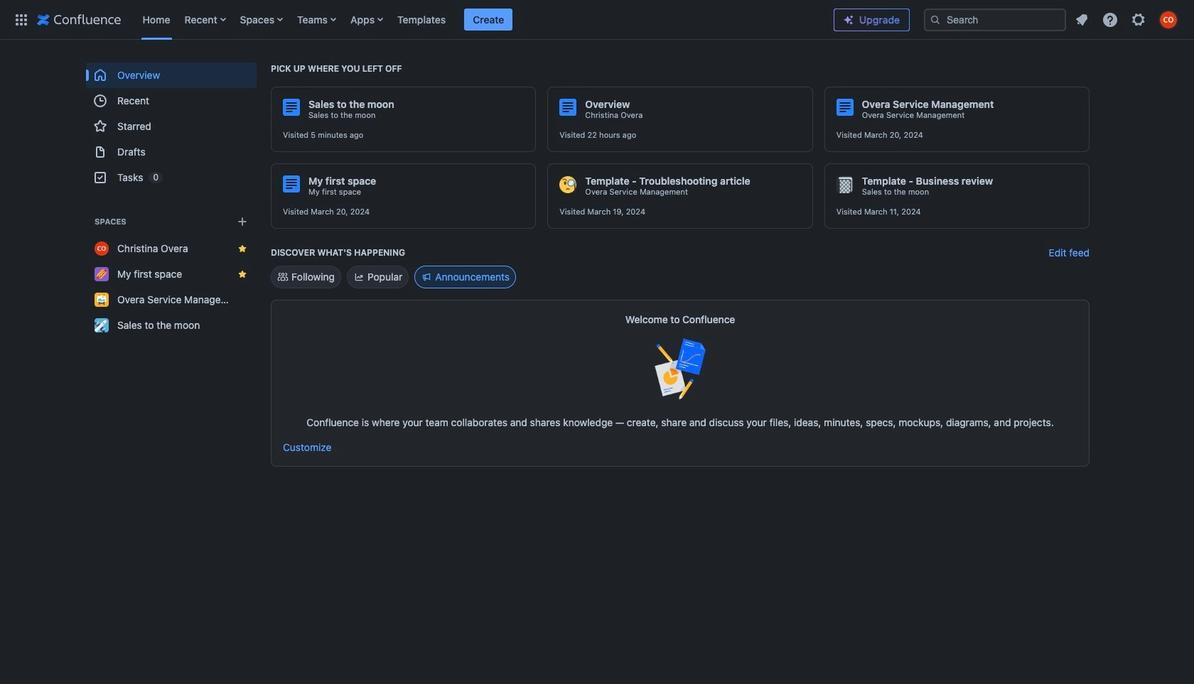 Task type: describe. For each thing, give the bounding box(es) containing it.
notification icon image
[[1074, 11, 1091, 28]]

global element
[[9, 0, 823, 39]]

list for premium 'image'
[[1070, 7, 1186, 32]]

search image
[[930, 14, 942, 25]]

help icon image
[[1102, 11, 1119, 28]]

settings icon image
[[1131, 11, 1148, 28]]

create a space image
[[234, 213, 251, 230]]



Task type: locate. For each thing, give the bounding box(es) containing it.
appswitcher icon image
[[13, 11, 30, 28]]

0 horizontal spatial list
[[135, 0, 823, 39]]

group
[[86, 63, 257, 191]]

list item inside global element
[[465, 8, 513, 31]]

banner
[[0, 0, 1195, 43]]

Search field
[[925, 8, 1067, 31]]

2 unstar this space image from the top
[[237, 269, 248, 280]]

1 horizontal spatial list
[[1070, 7, 1186, 32]]

:notebook: image
[[837, 176, 854, 193], [837, 176, 854, 193]]

list
[[135, 0, 823, 39], [1070, 7, 1186, 32]]

premium image
[[843, 14, 855, 26]]

:face_with_monocle: image
[[560, 176, 577, 193], [560, 176, 577, 193]]

list for appswitcher icon at the top of the page
[[135, 0, 823, 39]]

list item
[[465, 8, 513, 31]]

1 vertical spatial unstar this space image
[[237, 269, 248, 280]]

None search field
[[925, 8, 1067, 31]]

0 vertical spatial unstar this space image
[[237, 243, 248, 255]]

1 unstar this space image from the top
[[237, 243, 248, 255]]

confluence image
[[37, 11, 121, 28], [37, 11, 121, 28]]

unstar this space image
[[237, 243, 248, 255], [237, 269, 248, 280]]



Task type: vqa. For each thing, say whether or not it's contained in the screenshot.
Upload image
no



